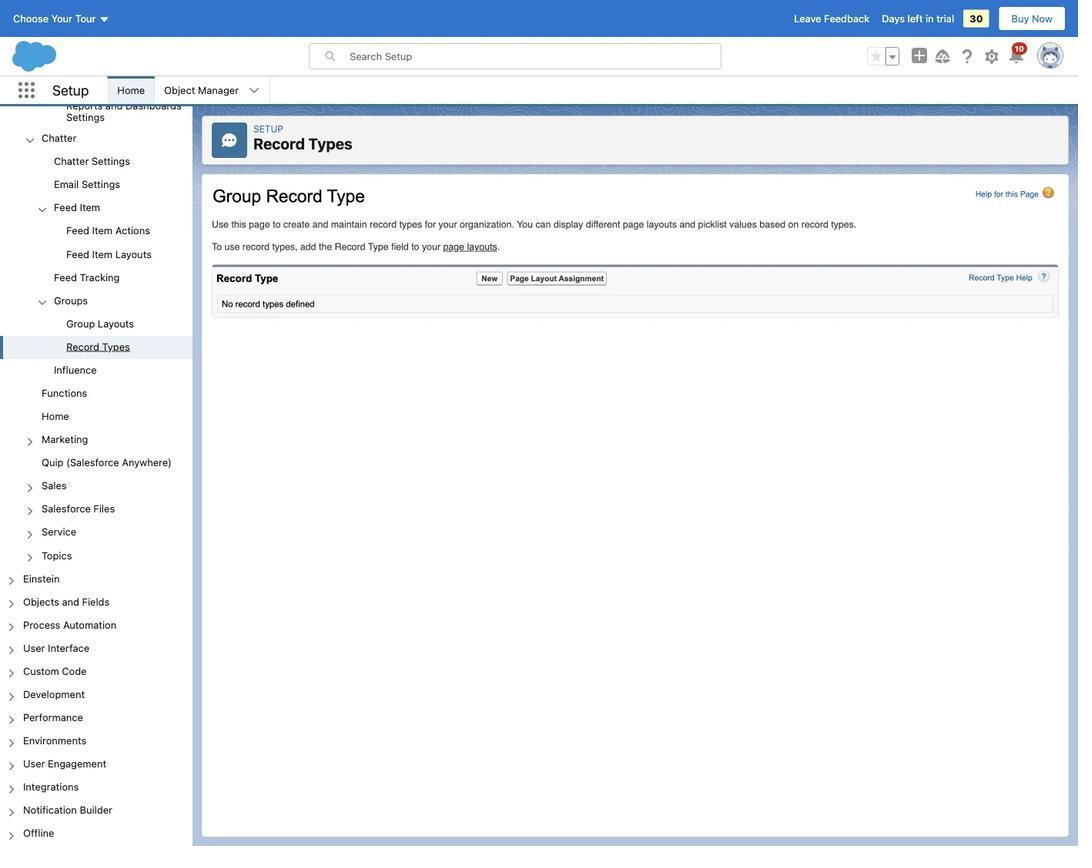 Task type: describe. For each thing, give the bounding box(es) containing it.
performance link
[[23, 712, 83, 725]]

left
[[908, 13, 924, 24]]

custom
[[23, 665, 59, 677]]

group containing reports and dashboards settings
[[0, 0, 193, 568]]

days
[[883, 13, 905, 24]]

environments link
[[23, 735, 86, 749]]

0 vertical spatial item
[[80, 202, 100, 213]]

feed item link
[[54, 202, 100, 216]]

influence
[[54, 364, 97, 375]]

engagement
[[48, 758, 106, 769]]

types inside setup record types
[[309, 134, 353, 153]]

tour
[[75, 13, 96, 24]]

process
[[23, 619, 60, 630]]

now
[[1033, 13, 1053, 24]]

settings inside reports and dashboards settings
[[66, 111, 105, 123]]

custom code link
[[23, 665, 87, 679]]

dashboards
[[126, 100, 182, 111]]

code
[[62, 665, 87, 677]]

object manager link
[[155, 76, 248, 104]]

automation
[[63, 619, 117, 630]]

setup link
[[254, 123, 283, 134]]

offline link
[[23, 827, 54, 841]]

chatter for chatter settings
[[54, 155, 89, 167]]

development link
[[23, 688, 85, 702]]

tracking
[[80, 271, 120, 283]]

feed item layouts
[[66, 248, 152, 260]]

user for user interface
[[23, 642, 45, 654]]

feed for feed tracking
[[54, 271, 77, 283]]

sales link
[[42, 480, 67, 494]]

groups tree item
[[0, 290, 193, 359]]

notification builder link
[[23, 804, 112, 818]]

feed for feed item layouts
[[66, 248, 89, 260]]

einstein link
[[23, 572, 60, 586]]

10 button
[[1008, 42, 1028, 66]]

user engagement link
[[23, 758, 106, 772]]

group layouts link
[[66, 317, 134, 331]]

(salesforce
[[66, 457, 119, 468]]

settings for chatter
[[92, 155, 130, 167]]

salesforce files
[[42, 503, 115, 514]]

trial
[[937, 13, 955, 24]]

reports and dashboards settings link
[[66, 100, 193, 123]]

settings for email
[[82, 178, 120, 190]]

user interface link
[[23, 642, 90, 656]]

feed item
[[54, 202, 100, 213]]

notification builder
[[23, 804, 112, 816]]

anywhere)
[[122, 457, 172, 468]]

environments
[[23, 735, 86, 746]]

group for groups
[[0, 313, 193, 359]]

buy
[[1012, 13, 1030, 24]]

files
[[94, 503, 115, 514]]

objects and fields link
[[23, 596, 110, 610]]

buy now
[[1012, 13, 1053, 24]]

feedback
[[825, 13, 870, 24]]

chatter settings link
[[54, 155, 130, 169]]

email
[[54, 178, 79, 190]]

group for feed item
[[0, 220, 193, 267]]

feed item actions
[[66, 225, 150, 236]]

marketing link
[[42, 433, 88, 447]]

buy now button
[[999, 6, 1067, 31]]

feed tracking link
[[54, 271, 120, 285]]

topics link
[[42, 549, 72, 563]]

actions
[[115, 225, 150, 236]]

functions link
[[42, 387, 87, 401]]

record types
[[66, 341, 130, 352]]

topics
[[42, 549, 72, 561]]

interface
[[48, 642, 90, 654]]

10
[[1016, 44, 1025, 53]]

email settings link
[[54, 178, 120, 192]]

leave
[[795, 13, 822, 24]]

service link
[[42, 526, 76, 540]]

home inside group
[[42, 410, 69, 422]]

group for chatter
[[0, 151, 193, 382]]

process automation link
[[23, 619, 117, 633]]

reports
[[66, 100, 103, 111]]



Task type: locate. For each thing, give the bounding box(es) containing it.
settings up 'chatter' "link"
[[66, 111, 105, 123]]

chatter up 'chatter settings'
[[42, 132, 77, 144]]

salesforce files link
[[42, 503, 115, 517]]

0 vertical spatial user
[[23, 642, 45, 654]]

1 vertical spatial setup
[[254, 123, 283, 134]]

chatter tree item
[[0, 127, 193, 382]]

chatter up email
[[54, 155, 89, 167]]

1 vertical spatial record
[[66, 341, 99, 352]]

setup for setup
[[52, 82, 89, 98]]

salesforce
[[42, 503, 91, 514]]

0 vertical spatial settings
[[66, 111, 105, 123]]

0 vertical spatial chatter
[[42, 132, 77, 144]]

offline
[[23, 827, 54, 839]]

record down setup 'link'
[[254, 134, 305, 153]]

objects
[[23, 596, 59, 607]]

quip
[[42, 457, 64, 468]]

item for layouts
[[92, 248, 113, 260]]

quip (salesforce anywhere)
[[42, 457, 172, 468]]

1 vertical spatial item
[[92, 225, 113, 236]]

functions
[[42, 387, 87, 399]]

group containing chatter settings
[[0, 151, 193, 382]]

1 horizontal spatial types
[[309, 134, 353, 153]]

item up feed item layouts
[[92, 225, 113, 236]]

0 vertical spatial home link
[[108, 76, 154, 104]]

layouts up record types
[[98, 317, 134, 329]]

0 horizontal spatial home link
[[42, 410, 69, 424]]

feed for feed item
[[54, 202, 77, 213]]

marketing
[[42, 433, 88, 445]]

custom code
[[23, 665, 87, 677]]

1 vertical spatial chatter
[[54, 155, 89, 167]]

1 vertical spatial and
[[62, 596, 79, 607]]

settings
[[66, 111, 105, 123], [92, 155, 130, 167], [82, 178, 120, 190]]

record inside setup record types
[[254, 134, 305, 153]]

feed up groups
[[54, 271, 77, 283]]

record types link
[[66, 341, 130, 355]]

record down group at the top of the page
[[66, 341, 99, 352]]

home up reports and dashboards settings link
[[117, 84, 145, 96]]

in
[[926, 13, 934, 24]]

group layouts
[[66, 317, 134, 329]]

objects and fields
[[23, 596, 110, 607]]

layouts down actions
[[115, 248, 152, 260]]

0 vertical spatial setup
[[52, 82, 89, 98]]

feed down feed item link
[[66, 225, 89, 236]]

Search Setup text field
[[350, 44, 721, 69]]

home link
[[108, 76, 154, 104], [42, 410, 69, 424]]

settings down chatter settings link
[[82, 178, 120, 190]]

service
[[42, 526, 76, 538]]

layouts inside feed item tree item
[[115, 248, 152, 260]]

user
[[23, 642, 45, 654], [23, 758, 45, 769]]

feed down email
[[54, 202, 77, 213]]

0 vertical spatial layouts
[[115, 248, 152, 260]]

group containing feed item actions
[[0, 220, 193, 267]]

home link left the object
[[108, 76, 154, 104]]

2 user from the top
[[23, 758, 45, 769]]

home
[[117, 84, 145, 96], [42, 410, 69, 422]]

notification
[[23, 804, 77, 816]]

and
[[105, 100, 123, 111], [62, 596, 79, 607]]

fields
[[82, 596, 110, 607]]

groups link
[[54, 294, 88, 308]]

item down email settings link at the left top
[[80, 202, 100, 213]]

1 horizontal spatial home
[[117, 84, 145, 96]]

record types tree item
[[0, 336, 193, 359]]

and up "process automation"
[[62, 596, 79, 607]]

quip (salesforce anywhere) link
[[42, 457, 172, 470]]

2 vertical spatial item
[[92, 248, 113, 260]]

0 horizontal spatial and
[[62, 596, 79, 607]]

leave feedback
[[795, 13, 870, 24]]

feed item layouts link
[[66, 248, 152, 262]]

home down functions link
[[42, 410, 69, 422]]

0 horizontal spatial types
[[102, 341, 130, 352]]

1 vertical spatial user
[[23, 758, 45, 769]]

choose your tour button
[[12, 6, 111, 31]]

and for reports
[[105, 100, 123, 111]]

1 horizontal spatial and
[[105, 100, 123, 111]]

1 user from the top
[[23, 642, 45, 654]]

layouts
[[115, 248, 152, 260], [98, 317, 134, 329]]

feed for feed item actions
[[66, 225, 89, 236]]

chatter
[[42, 132, 77, 144], [54, 155, 89, 167]]

0 vertical spatial home
[[117, 84, 145, 96]]

einstein
[[23, 572, 60, 584]]

user engagement
[[23, 758, 106, 769]]

1 vertical spatial home
[[42, 410, 69, 422]]

user for user engagement
[[23, 758, 45, 769]]

your
[[51, 13, 72, 24]]

user up integrations
[[23, 758, 45, 769]]

builder
[[80, 804, 112, 816]]

1 horizontal spatial home link
[[108, 76, 154, 104]]

user interface
[[23, 642, 90, 654]]

group
[[66, 317, 95, 329]]

feed up feed tracking
[[66, 248, 89, 260]]

influence link
[[54, 364, 97, 378]]

30
[[970, 13, 984, 24]]

reports and dashboards settings
[[66, 100, 182, 123]]

setup
[[52, 82, 89, 98], [254, 123, 283, 134]]

leave feedback link
[[795, 13, 870, 24]]

0 vertical spatial types
[[309, 134, 353, 153]]

item down feed item actions link
[[92, 248, 113, 260]]

record
[[254, 134, 305, 153], [66, 341, 99, 352]]

1 vertical spatial layouts
[[98, 317, 134, 329]]

1 horizontal spatial setup
[[254, 123, 283, 134]]

layouts inside "groups" tree item
[[98, 317, 134, 329]]

item
[[80, 202, 100, 213], [92, 225, 113, 236], [92, 248, 113, 260]]

object manager
[[164, 84, 239, 96]]

choose
[[13, 13, 49, 24]]

and right reports
[[105, 100, 123, 111]]

integrations
[[23, 781, 79, 793]]

0 horizontal spatial record
[[66, 341, 99, 352]]

feed
[[54, 202, 77, 213], [66, 225, 89, 236], [66, 248, 89, 260], [54, 271, 77, 283]]

types
[[309, 134, 353, 153], [102, 341, 130, 352]]

chatter for 'chatter' "link"
[[42, 132, 77, 144]]

1 horizontal spatial record
[[254, 134, 305, 153]]

groups
[[54, 294, 88, 306]]

settings inside chatter settings link
[[92, 155, 130, 167]]

feed tracking
[[54, 271, 120, 283]]

email settings
[[54, 178, 120, 190]]

settings inside email settings link
[[82, 178, 120, 190]]

choose your tour
[[13, 13, 96, 24]]

feed item tree item
[[0, 197, 193, 267]]

group
[[0, 0, 193, 568], [868, 47, 900, 66], [0, 151, 193, 382], [0, 220, 193, 267], [0, 313, 193, 359]]

days left in trial
[[883, 13, 955, 24]]

1 vertical spatial home link
[[42, 410, 69, 424]]

1 vertical spatial settings
[[92, 155, 130, 167]]

user up "custom" on the left of page
[[23, 642, 45, 654]]

user inside "link"
[[23, 758, 45, 769]]

chatter settings
[[54, 155, 130, 167]]

feed item actions link
[[66, 225, 150, 239]]

0 horizontal spatial setup
[[52, 82, 89, 98]]

manager
[[198, 84, 239, 96]]

0 vertical spatial record
[[254, 134, 305, 153]]

object
[[164, 84, 195, 96]]

record inside tree item
[[66, 341, 99, 352]]

chatter link
[[42, 132, 77, 146]]

process automation
[[23, 619, 117, 630]]

setup for setup record types
[[254, 123, 283, 134]]

setup inside setup record types
[[254, 123, 283, 134]]

group containing group layouts
[[0, 313, 193, 359]]

development
[[23, 688, 85, 700]]

and inside reports and dashboards settings
[[105, 100, 123, 111]]

2 vertical spatial settings
[[82, 178, 120, 190]]

and for objects
[[62, 596, 79, 607]]

0 vertical spatial and
[[105, 100, 123, 111]]

setup record types
[[254, 123, 353, 153]]

home link up marketing
[[42, 410, 69, 424]]

performance
[[23, 712, 83, 723]]

settings up email settings
[[92, 155, 130, 167]]

1 vertical spatial types
[[102, 341, 130, 352]]

types inside tree item
[[102, 341, 130, 352]]

0 horizontal spatial home
[[42, 410, 69, 422]]

item for actions
[[92, 225, 113, 236]]

integrations link
[[23, 781, 79, 795]]



Task type: vqa. For each thing, say whether or not it's contained in the screenshot.
'Feed' in the Feed Item link
yes



